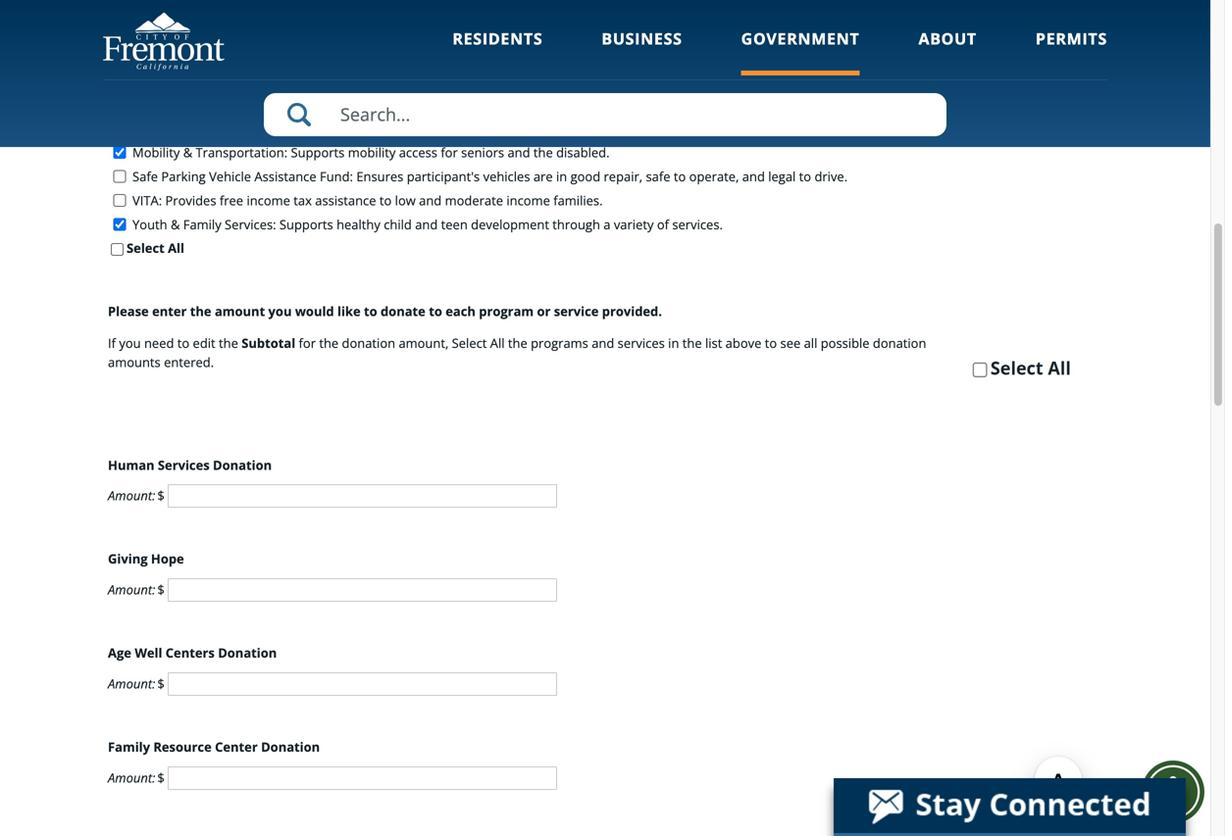 Task type: describe. For each thing, give the bounding box(es) containing it.
amount,
[[399, 334, 449, 352]]

giving hope: support unsponsored wish lists and help build our urgent needs fund to cover unforeseen expenses year round.
[[132, 24, 876, 41]]

$ for hope
[[157, 581, 165, 599]]

the down address
[[611, 120, 630, 137]]

amount: number field for giving hope
[[168, 579, 557, 602]]

and left the legal
[[742, 168, 765, 185]]

need inside group
[[549, 72, 579, 89]]

age well centers donation
[[108, 644, 277, 662]]

amount: $ for giving
[[108, 581, 168, 599]]

amount
[[215, 303, 265, 320]]

free
[[220, 192, 243, 209]]

to right safe
[[674, 168, 686, 185]]

permits link
[[1036, 28, 1107, 76]]

group containing giving hope: support unsponsored wish lists and help build our urgent needs fund to cover unforeseen expenses year round.
[[108, 0, 1102, 239]]

child
[[384, 216, 412, 233]]

hygiene
[[742, 120, 789, 137]]

& for aging
[[169, 72, 178, 89]]

business
[[602, 28, 682, 49]]

0 vertical spatial provides
[[249, 120, 300, 137]]

giving for giving hope
[[108, 550, 148, 568]]

the down would
[[319, 334, 339, 352]]

to left low
[[379, 192, 392, 209]]

to right fund
[[626, 24, 638, 41]]

build
[[456, 24, 486, 41]]

operate,
[[689, 168, 739, 185]]

Mobility & Transportation: Supports mobility access for seniors and the disabled. checkbox
[[108, 146, 131, 159]]

through
[[552, 216, 600, 233]]

Safe Parking Vehicle Assistance Fund: Ensures participant's vehicles are in good repair, safe to operate, and legal to drive. checkbox
[[108, 170, 131, 183]]

Amount: number field
[[168, 673, 557, 696]]

subtotal
[[242, 334, 295, 352]]

a
[[603, 216, 611, 233]]

enter
[[152, 303, 187, 320]]

1 income from the left
[[247, 192, 290, 209]]

select all
[[127, 240, 184, 257]]

youth & family services: supports healthy child and teen development through a variety of services.
[[132, 216, 723, 233]]

with
[[397, 48, 423, 65]]

human services donation
[[108, 456, 272, 474]]

to right the legal
[[799, 168, 811, 185]]

and up youth & family services: supports healthy child and teen development through a variety of services.
[[419, 192, 442, 209]]

and inside for the donation amount, select all the programs and services in the list above to see all possible donation amounts entered.
[[592, 334, 614, 352]]

tax
[[294, 192, 312, 209]]

0 vertical spatial you
[[268, 303, 292, 320]]

government link
[[741, 28, 860, 76]]

0 horizontal spatial older
[[281, 48, 312, 65]]

1 vertical spatial for
[[441, 144, 458, 161]]

center
[[215, 738, 258, 756]]

if you need to edit the subtotal
[[108, 334, 299, 352]]

0 horizontal spatial select
[[127, 240, 165, 257]]

amount: $ for age
[[108, 675, 168, 693]]

Youth & Family Services: Supports healthy child and teen development through a variety of services. checkbox
[[108, 218, 131, 231]]

seniors
[[461, 144, 504, 161]]

Search text field
[[264, 93, 946, 136]]

wish
[[344, 24, 371, 41]]

homeless
[[132, 120, 191, 137]]

Human Services (General): Gives the department the most flexibility to support families and individuals in need. checkbox
[[108, 2, 131, 15]]

mobile
[[698, 120, 739, 137]]

Age Well Centers: Where older adults gather with friends, enjoy fresh meals, and take classes. checkbox
[[108, 50, 131, 63]]

donation for center
[[261, 738, 320, 756]]

remain
[[598, 72, 640, 89]]

& for mobility
[[183, 144, 192, 161]]

amounts
[[108, 354, 161, 371]]

for inside for the donation amount, select all the programs and services in the list above to see all possible donation amounts entered.
[[299, 334, 316, 352]]

services inside group
[[303, 120, 350, 137]]

or
[[537, 303, 551, 320]]

hope:
[[172, 24, 208, 41]]

and up vehicles
[[508, 144, 530, 161]]

address
[[578, 96, 625, 113]]

needs
[[555, 24, 591, 41]]

about link
[[918, 28, 977, 76]]

$ for resource
[[157, 769, 165, 787]]

& for youth
[[171, 216, 180, 233]]

the right enter
[[190, 303, 211, 320]]

repair,
[[604, 168, 643, 185]]

resource for center
[[153, 738, 212, 756]]

safe
[[646, 168, 670, 185]]

resource for center:
[[174, 96, 229, 113]]

experiencing
[[418, 120, 494, 137]]

needs.
[[725, 96, 764, 113]]

safe
[[132, 168, 158, 185]]

achieve
[[394, 96, 439, 113]]

residents link
[[452, 28, 543, 76]]

giving for giving hope: support unsponsored wish lists and help build our urgent needs fund to cover unforeseen expenses year round.
[[132, 24, 169, 41]]

good
[[570, 168, 600, 185]]

services inside for the donation amount, select all the programs and services in the list above to see all possible donation amounts entered.
[[618, 334, 665, 352]]

parking
[[161, 168, 206, 185]]

amount: $ for family
[[108, 769, 168, 787]]

possible
[[821, 334, 870, 352]]

and left teen
[[415, 216, 438, 233]]

all the
[[490, 334, 527, 352]]

service inside group
[[681, 96, 722, 113]]

Family Resource Center: Support families to achieve economic stability and address multiple service needs. checkbox
[[108, 98, 131, 111]]

classes.
[[640, 48, 685, 65]]

fresh
[[509, 48, 540, 65]]

and down address
[[585, 120, 607, 137]]

age for age well centers donation
[[108, 644, 131, 662]]

2 income from the left
[[506, 192, 550, 209]]

lists
[[374, 24, 397, 41]]

each
[[445, 303, 476, 320]]

services.
[[672, 216, 723, 233]]

people
[[374, 120, 415, 137]]

vita: provides free income tax assistance to low and moderate income families.
[[132, 192, 603, 209]]

our
[[489, 24, 509, 41]]

VITA: Provides free income tax assistance to low and moderate income families. checkbox
[[108, 194, 131, 207]]

stability
[[503, 96, 549, 113]]

to up address
[[583, 72, 595, 89]]

amount: for giving
[[108, 581, 155, 599]]

provided.
[[602, 303, 662, 320]]

Aging & Family Services: Ensures older adults receive the support they need to remain independent in their own home. checkbox
[[108, 74, 131, 87]]

the right edit at left top
[[219, 334, 238, 352]]

0 horizontal spatial you
[[119, 334, 141, 352]]

1 vertical spatial supports
[[279, 216, 333, 233]]

families
[[330, 96, 375, 113]]

enjoy
[[474, 48, 506, 65]]

assistance
[[254, 168, 316, 185]]

entered.
[[164, 354, 214, 371]]

support
[[470, 72, 517, 89]]

0 vertical spatial supports
[[291, 144, 345, 161]]

round.
[[836, 24, 876, 41]]

granicus_selectall image
[[958, 349, 1088, 392]]

fund:
[[320, 168, 353, 185]]

1 vertical spatial services:
[[194, 120, 246, 137]]

centers:
[[186, 48, 236, 65]]

Amount: number field
[[168, 485, 557, 508]]

age for age well centers: where older adults gather with friends, enjoy fresh meals, and take classes.
[[132, 48, 155, 65]]

friends,
[[426, 48, 471, 65]]

mobility & transportation: supports mobility access for seniors and the disabled.
[[132, 144, 610, 161]]

variety
[[614, 216, 654, 233]]

0 vertical spatial in
[[723, 72, 734, 89]]

and up homelessness
[[552, 96, 575, 113]]

legal
[[768, 168, 796, 185]]



Task type: vqa. For each thing, say whether or not it's contained in the screenshot.
names on the right of page
no



Task type: locate. For each thing, give the bounding box(es) containing it.
0 horizontal spatial age
[[108, 644, 131, 662]]

4 $ from the top
[[157, 769, 165, 787]]

donation right "possible"
[[873, 334, 926, 352]]

disabled.
[[556, 144, 610, 161]]

1 horizontal spatial ensures
[[356, 168, 403, 185]]

amount: number field down age well centers donation number field
[[168, 767, 557, 790]]

1 vertical spatial you
[[119, 334, 141, 352]]

0 horizontal spatial services
[[303, 120, 350, 137]]

0 vertical spatial need
[[549, 72, 579, 89]]

independent
[[643, 72, 719, 89]]

you
[[268, 303, 292, 320], [119, 334, 141, 352]]

2 vertical spatial services:
[[225, 216, 276, 233]]

teen
[[441, 216, 468, 233]]

0 vertical spatial services:
[[223, 72, 274, 89]]

1 vertical spatial need
[[144, 334, 174, 352]]

about
[[918, 28, 977, 49]]

3 amount: $ from the top
[[108, 675, 168, 693]]

0 horizontal spatial adults
[[315, 48, 352, 65]]

0 horizontal spatial support
[[211, 24, 259, 41]]

4 amount: from the top
[[108, 769, 155, 787]]

permits
[[1036, 28, 1107, 49]]

year
[[807, 24, 833, 41]]

2 donation from the left
[[873, 334, 926, 352]]

for up participant's
[[441, 144, 458, 161]]

1 horizontal spatial select
[[452, 334, 487, 352]]

residents
[[452, 28, 543, 49]]

income down assistance
[[247, 192, 290, 209]]

1 horizontal spatial support
[[279, 96, 326, 113]]

program
[[479, 303, 534, 320]]

$ down services
[[157, 487, 165, 505]]

0 vertical spatial for
[[354, 120, 371, 137]]

4 amount: $ from the top
[[108, 769, 168, 787]]

need up amounts
[[144, 334, 174, 352]]

1 vertical spatial resource
[[153, 738, 212, 756]]

receive
[[402, 72, 444, 89]]

1 vertical spatial in
[[556, 168, 567, 185]]

support right center:
[[279, 96, 326, 113]]

donation right services
[[213, 456, 272, 474]]

services down provided.
[[618, 334, 665, 352]]

well for centers
[[135, 644, 162, 662]]

access
[[399, 144, 437, 161]]

amount: down age well centers donation
[[108, 675, 155, 693]]

3 amount: from the top
[[108, 675, 155, 693]]

0 vertical spatial age
[[132, 48, 155, 65]]

amount: number field for family resource center donation
[[168, 767, 557, 790]]

1 $ from the top
[[157, 487, 165, 505]]

in for list
[[668, 334, 679, 352]]

1 vertical spatial donation
[[218, 644, 277, 662]]

in left list
[[668, 334, 679, 352]]

2 vertical spatial &
[[171, 216, 180, 233]]

would
[[295, 303, 334, 320]]

and down fund
[[585, 48, 608, 65]]

for down would
[[299, 334, 316, 352]]

edit
[[193, 334, 215, 352]]

2 amount: from the top
[[108, 581, 155, 599]]

if
[[108, 334, 116, 352]]

1 vertical spatial select
[[452, 334, 487, 352]]

amount: $ for human
[[108, 487, 168, 505]]

1 vertical spatial ensures
[[356, 168, 403, 185]]

amount: number field up age well centers donation number field
[[168, 579, 557, 602]]

homelessness
[[498, 120, 581, 137]]

urgent
[[513, 24, 552, 41]]

services: up transportation:
[[194, 120, 246, 137]]

supports
[[291, 144, 345, 161], [279, 216, 333, 233]]

services:
[[223, 72, 274, 89], [194, 120, 246, 137], [225, 216, 276, 233]]

to right like in the left top of the page
[[364, 303, 377, 320]]

unforeseen
[[677, 24, 745, 41]]

services: for supports
[[225, 216, 276, 233]]

like
[[337, 303, 361, 320]]

for
[[354, 120, 371, 137], [441, 144, 458, 161], [299, 334, 316, 352]]

need
[[549, 72, 579, 89], [144, 334, 174, 352]]

see
[[780, 334, 801, 352]]

where
[[239, 48, 278, 65]]

provides down parking
[[165, 192, 216, 209]]

centers
[[166, 644, 215, 662]]

1 horizontal spatial service
[[681, 96, 722, 113]]

1 horizontal spatial adults
[[362, 72, 399, 89]]

1 vertical spatial giving
[[108, 550, 148, 568]]

to
[[626, 24, 638, 41], [583, 72, 595, 89], [379, 96, 391, 113], [674, 168, 686, 185], [799, 168, 811, 185], [379, 192, 392, 209], [364, 303, 377, 320], [429, 303, 442, 320], [177, 334, 189, 352], [765, 334, 777, 352]]

service
[[681, 96, 722, 113], [554, 303, 599, 320]]

government
[[741, 28, 860, 49]]

donation
[[213, 456, 272, 474], [218, 644, 277, 662], [261, 738, 320, 756]]

0 horizontal spatial income
[[247, 192, 290, 209]]

1 amount: $ from the top
[[108, 487, 168, 505]]

giving inside group
[[132, 24, 169, 41]]

vehicles
[[483, 168, 530, 185]]

business link
[[602, 28, 682, 76]]

are
[[533, 168, 553, 185]]

need down meals,
[[549, 72, 579, 89]]

multiple
[[629, 96, 677, 113]]

amount: down family resource center donation
[[108, 769, 155, 787]]

giving left hope
[[108, 550, 148, 568]]

Giving Hope: Support unsponsored wish lists and help build our urgent needs fund to cover unforeseen expenses year round. checkbox
[[108, 26, 131, 39]]

0 vertical spatial well
[[158, 48, 183, 65]]

1 horizontal spatial provides
[[249, 120, 300, 137]]

economic
[[442, 96, 500, 113]]

support
[[211, 24, 259, 41], [279, 96, 326, 113]]

1 donation from the left
[[342, 334, 395, 352]]

0 vertical spatial resource
[[174, 96, 229, 113]]

older down unsponsored
[[281, 48, 312, 65]]

transportation:
[[196, 144, 288, 161]]

3 $ from the top
[[157, 675, 165, 693]]

select down each
[[452, 334, 487, 352]]

well down hope:
[[158, 48, 183, 65]]

older
[[281, 48, 312, 65], [328, 72, 359, 89]]

please
[[108, 303, 149, 320]]

0 vertical spatial donation
[[213, 456, 272, 474]]

the up family resource center: support families to achieve economic stability and address multiple service needs.
[[447, 72, 467, 89]]

services down families on the left top of page
[[303, 120, 350, 137]]

the left list
[[682, 334, 702, 352]]

1 vertical spatial support
[[279, 96, 326, 113]]

all
[[804, 334, 817, 352]]

amount: for human
[[108, 487, 155, 505]]

to inside for the donation amount, select all the programs and services in the list above to see all possible donation amounts entered.
[[765, 334, 777, 352]]

stay connected image
[[834, 779, 1184, 834]]

adults
[[315, 48, 352, 65], [362, 72, 399, 89]]

0 horizontal spatial ensures
[[277, 72, 325, 89]]

2 horizontal spatial for
[[441, 144, 458, 161]]

1 horizontal spatial older
[[328, 72, 359, 89]]

the up are
[[533, 144, 553, 161]]

2 horizontal spatial in
[[723, 72, 734, 89]]

human
[[108, 456, 155, 474]]

cleanstart
[[633, 120, 695, 137]]

0 horizontal spatial for
[[299, 334, 316, 352]]

to up people
[[379, 96, 391, 113]]

0 vertical spatial older
[[281, 48, 312, 65]]

participant's
[[407, 168, 480, 185]]

1 vertical spatial adults
[[362, 72, 399, 89]]

for up mobility & transportation: supports mobility access for seniors and the disabled.
[[354, 120, 371, 137]]

own
[[768, 72, 793, 89]]

and up with
[[401, 24, 423, 41]]

amount: $ down centers
[[108, 675, 168, 693]]

they
[[520, 72, 546, 89]]

1 horizontal spatial income
[[506, 192, 550, 209]]

0 vertical spatial select
[[127, 240, 165, 257]]

resource inside group
[[174, 96, 229, 113]]

ensures down unsponsored
[[277, 72, 325, 89]]

and down provided.
[[592, 334, 614, 352]]

amount: $ down human
[[108, 487, 168, 505]]

amount: down human
[[108, 487, 155, 505]]

supports up fund:
[[291, 144, 345, 161]]

services: down free
[[225, 216, 276, 233]]

0 horizontal spatial need
[[144, 334, 174, 352]]

1 vertical spatial amount: number field
[[168, 767, 557, 790]]

group
[[108, 0, 1102, 239]]

donate
[[381, 303, 426, 320]]

family resource center donation
[[108, 738, 320, 756]]

donation for centers
[[218, 644, 277, 662]]

1 horizontal spatial need
[[549, 72, 579, 89]]

2 $ from the top
[[157, 581, 165, 599]]

in left their
[[723, 72, 734, 89]]

amount: $ down giving hope
[[108, 581, 168, 599]]

provides down center:
[[249, 120, 300, 137]]

mobility
[[132, 144, 180, 161]]

2 vertical spatial donation
[[261, 738, 320, 756]]

1 horizontal spatial services
[[618, 334, 665, 352]]

1 horizontal spatial for
[[354, 120, 371, 137]]

0 vertical spatial service
[[681, 96, 722, 113]]

1 amount: number field from the top
[[168, 579, 557, 602]]

you right if
[[119, 334, 141, 352]]

1 amount: from the top
[[108, 487, 155, 505]]

aging
[[132, 72, 165, 89]]

2 amount: number field from the top
[[168, 767, 557, 790]]

support up where
[[211, 24, 259, 41]]

1 vertical spatial services
[[618, 334, 665, 352]]

1 vertical spatial service
[[554, 303, 599, 320]]

amount: for age
[[108, 675, 155, 693]]

income down are
[[506, 192, 550, 209]]

1 horizontal spatial you
[[268, 303, 292, 320]]

2 vertical spatial for
[[299, 334, 316, 352]]

& up all
[[171, 216, 180, 233]]

amount: for family
[[108, 769, 155, 787]]

of
[[657, 216, 669, 233]]

home.
[[797, 72, 834, 89]]

adults down gather
[[362, 72, 399, 89]]

to left see
[[765, 334, 777, 352]]

hope
[[151, 550, 184, 568]]

gather
[[355, 48, 394, 65]]

assistance
[[315, 192, 376, 209]]

safe parking vehicle assistance fund: ensures participant's vehicles are in good repair, safe to operate, and legal to drive.
[[132, 168, 848, 185]]

service up mobile
[[681, 96, 722, 113]]

resource left center on the left bottom of the page
[[153, 738, 212, 756]]

mobility
[[348, 144, 396, 161]]

in for repair,
[[556, 168, 567, 185]]

0 horizontal spatial provides
[[165, 192, 216, 209]]

amount: down giving hope
[[108, 581, 155, 599]]

you up subtotal
[[268, 303, 292, 320]]

well inside group
[[158, 48, 183, 65]]

age left centers
[[108, 644, 131, 662]]

0 vertical spatial ensures
[[277, 72, 325, 89]]

donation right centers
[[218, 644, 277, 662]]

supports down tax
[[279, 216, 333, 233]]

1 horizontal spatial in
[[668, 334, 679, 352]]

expenses
[[748, 24, 804, 41]]

Select All checkbox
[[111, 243, 124, 256]]

amount: $ down family resource center donation
[[108, 769, 168, 787]]

0 vertical spatial support
[[211, 24, 259, 41]]

Amount: number field
[[168, 579, 557, 602], [168, 767, 557, 790]]

0 horizontal spatial service
[[554, 303, 599, 320]]

vehicle
[[209, 168, 251, 185]]

0 horizontal spatial donation
[[342, 334, 395, 352]]

older up families on the left top of page
[[328, 72, 359, 89]]

1 vertical spatial well
[[135, 644, 162, 662]]

0 vertical spatial giving
[[132, 24, 169, 41]]

$ down hope
[[157, 581, 165, 599]]

service right or
[[554, 303, 599, 320]]

0 horizontal spatial in
[[556, 168, 567, 185]]

select inside for the donation amount, select all the programs and services in the list above to see all possible donation amounts entered.
[[452, 334, 487, 352]]

2 amount: $ from the top
[[108, 581, 168, 599]]

1 vertical spatial &
[[183, 144, 192, 161]]

1 vertical spatial older
[[328, 72, 359, 89]]

1 vertical spatial provides
[[165, 192, 216, 209]]

select down youth
[[127, 240, 165, 257]]

0 vertical spatial &
[[169, 72, 178, 89]]

1 vertical spatial age
[[108, 644, 131, 662]]

development
[[471, 216, 549, 233]]

center:
[[232, 96, 275, 113]]

$ down family resource center donation
[[157, 769, 165, 787]]

0 vertical spatial services
[[303, 120, 350, 137]]

resource up homeless
[[174, 96, 229, 113]]

list
[[705, 334, 722, 352]]

donation
[[342, 334, 395, 352], [873, 334, 926, 352]]

0 vertical spatial adults
[[315, 48, 352, 65]]

& right aging
[[169, 72, 178, 89]]

2 vertical spatial in
[[668, 334, 679, 352]]

to up the entered.
[[177, 334, 189, 352]]

donation right center on the left bottom of the page
[[261, 738, 320, 756]]

$
[[157, 487, 165, 505], [157, 581, 165, 599], [157, 675, 165, 693], [157, 769, 165, 787]]

1 horizontal spatial donation
[[873, 334, 926, 352]]

vita:
[[132, 192, 162, 209]]

well
[[158, 48, 183, 65], [135, 644, 162, 662]]

please enter the amount you would like to donate to each program or service provided.
[[108, 303, 662, 320]]

donation down please enter the amount you would like to donate to each program or service provided.
[[342, 334, 395, 352]]

0 vertical spatial amount: number field
[[168, 579, 557, 602]]

for the donation amount, select all the programs and services in the list above to see all possible donation amounts entered.
[[108, 334, 926, 371]]

homeless services: provides services for people experiencing homelessness and the cleanstart mobile hygiene unit.
[[132, 120, 819, 137]]

services: for ensures
[[223, 72, 274, 89]]

adults down "wish"
[[315, 48, 352, 65]]

$ for services
[[157, 487, 165, 505]]

giving right the giving hope: support unsponsored wish lists and help build our urgent needs fund to cover unforeseen expenses year round. option
[[132, 24, 169, 41]]

well for centers:
[[158, 48, 183, 65]]

aging & family services: ensures older adults receive the support they need to remain independent in their own home.
[[132, 72, 834, 89]]

Homeless Services: Provides services for people experiencing homelessness and the CleanStart mobile hygiene unit. checkbox
[[108, 122, 131, 135]]

well left centers
[[135, 644, 162, 662]]

meals,
[[543, 48, 582, 65]]

to left each
[[429, 303, 442, 320]]

services: up center:
[[223, 72, 274, 89]]

$ down age well centers donation
[[157, 675, 165, 693]]

resource
[[174, 96, 229, 113], [153, 738, 212, 756]]

$ for well
[[157, 675, 165, 693]]

ensures down mobility on the left of the page
[[356, 168, 403, 185]]

age right the age well centers: where older adults gather with friends, enjoy fresh meals, and take classes. option
[[132, 48, 155, 65]]

services
[[303, 120, 350, 137], [618, 334, 665, 352]]

in right are
[[556, 168, 567, 185]]

& up parking
[[183, 144, 192, 161]]

1 horizontal spatial age
[[132, 48, 155, 65]]

in inside for the donation amount, select all the programs and services in the list above to see all possible donation amounts entered.
[[668, 334, 679, 352]]



